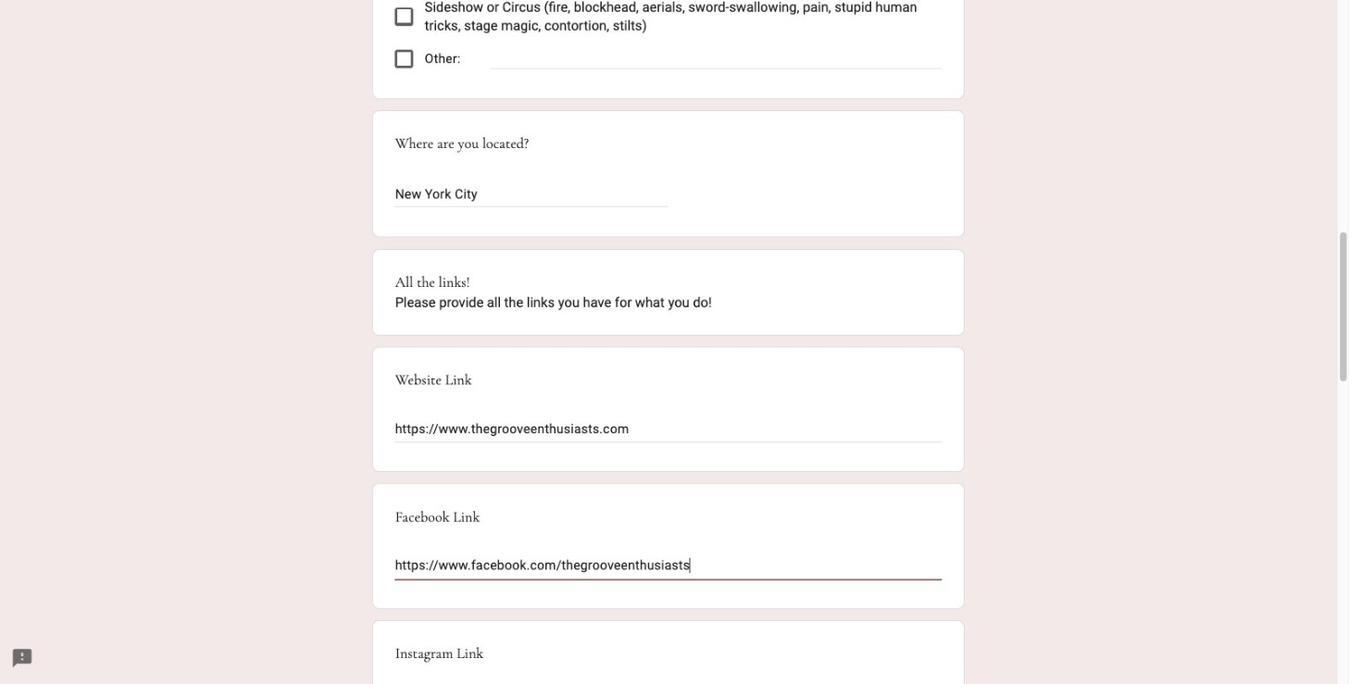 Task type: vqa. For each thing, say whether or not it's contained in the screenshot.
"Format" for Format options
no



Task type: describe. For each thing, give the bounding box(es) containing it.
Other: checkbox
[[395, 50, 414, 69]]

report a problem to google image
[[11, 648, 33, 670]]

Sideshow or Circus (fire, blockhead, aerials, sword-swallowing, pain, stupid human tricks, stage magic, contortion, stilts) checkbox
[[395, 7, 414, 26]]



Task type: locate. For each thing, give the bounding box(es) containing it.
list item
[[372, 249, 965, 336]]

Other response text field
[[490, 48, 942, 68]]

None text field
[[395, 183, 669, 205], [395, 420, 942, 442], [395, 557, 942, 579], [395, 183, 669, 205], [395, 420, 942, 442], [395, 557, 942, 579]]

heading
[[395, 272, 942, 294]]

list
[[395, 0, 942, 76]]



